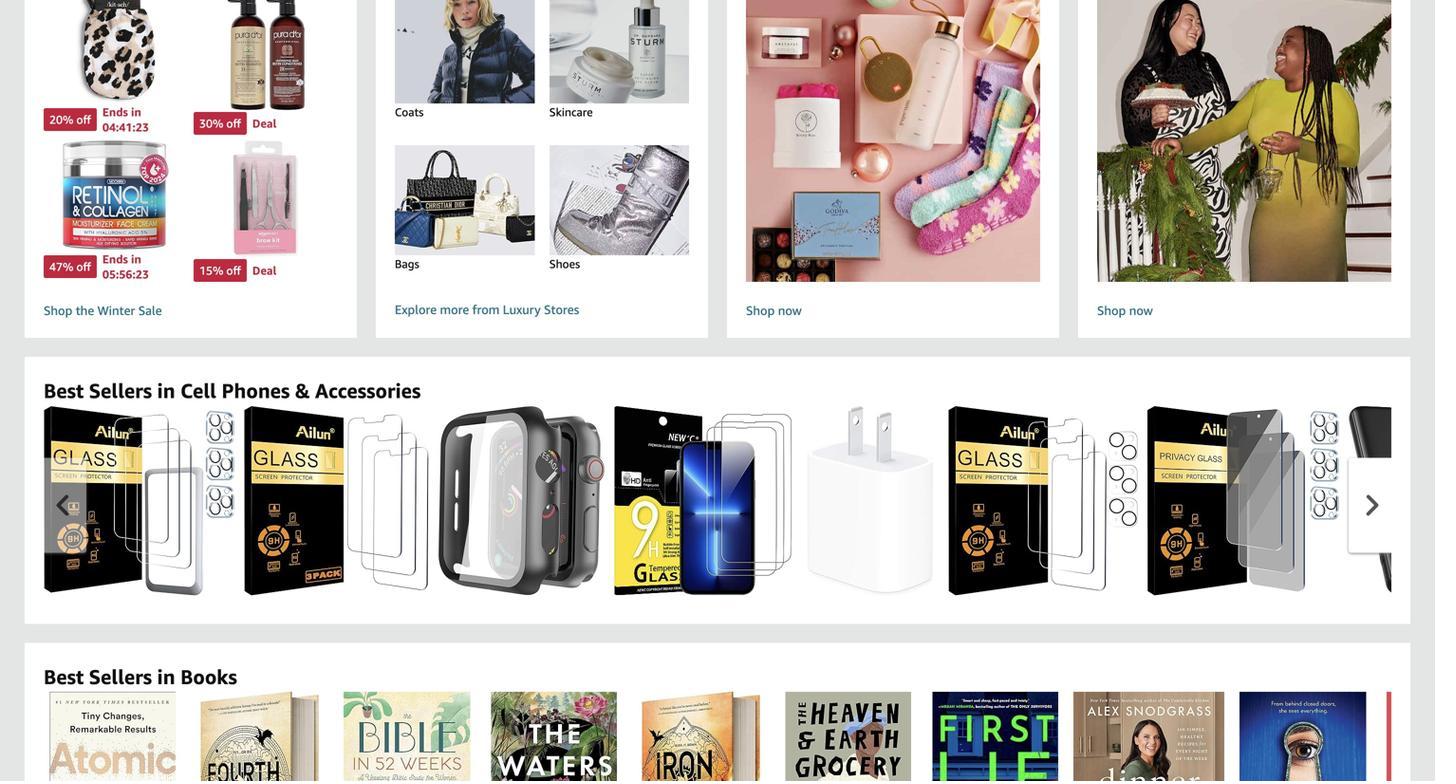 Task type: vqa. For each thing, say whether or not it's contained in the screenshot.
"$2.78"
no



Task type: describe. For each thing, give the bounding box(es) containing it.
shop for 'new years dresses under $50' image
[[1097, 303, 1126, 318]]

cell
[[180, 379, 216, 403]]

ends for ends in 04:41:23
[[102, 106, 128, 119]]

explore more from luxury stores
[[395, 302, 579, 317]]

1 list from the top
[[44, 406, 1435, 596]]

new'c [3 pack designed for iphone 14, 13, 13 pro (6.1") screen protector tempered glass, case friendly anti scratch... image
[[614, 406, 792, 596]]

new years dresses under $50 image
[[1065, 0, 1424, 282]]

carousel next slide image
[[1367, 495, 1379, 516]]

the waters: a novel image
[[491, 692, 617, 781]]

shop now for shop winter sale deals "image"
[[746, 303, 802, 318]]

bags link
[[377, 145, 553, 290]]

shop winter sale deals image
[[714, 0, 1073, 282]]

bags image
[[377, 145, 553, 255]]

shoes link
[[531, 145, 707, 290]]

shop now for 'new years dresses under $50' image
[[1097, 303, 1153, 318]]

best for best sellers in cell phones & accessories
[[44, 379, 84, 403]]

luxury
[[503, 302, 541, 317]]

sellers for cell
[[89, 379, 152, 403]]

30% off
[[199, 117, 241, 130]]

best sellers in cell phones & accessories
[[44, 379, 421, 403]]

accessories
[[315, 379, 421, 403]]

pura d'or professional grade biotin anti-hair thinning shampoo & conditioner, clinically tested proven results, 2x concentrated dht blocker thickening products for women & men, sulfate free, 16oz x 2 image
[[194, 0, 338, 110]]

shop for shop winter sale deals "image"
[[746, 303, 775, 318]]

the housemaid image
[[1240, 692, 1366, 781]]

in left the books
[[157, 665, 175, 689]]

sellers for books
[[89, 665, 152, 689]]

ends in 05:56:23
[[102, 253, 149, 281]]

47% off
[[49, 260, 91, 273]]

books
[[180, 665, 237, 689]]

skincare
[[549, 106, 593, 119]]

ailun 3 pack screen protector for iphone 14 [6.1 inch] + 3 pack camera lens protector,case friendly tempered glass... image
[[948, 406, 1138, 596]]

now for first shop now link from the right
[[1129, 303, 1153, 318]]

shop the winter sale
[[44, 303, 162, 318]]

dinner tonight: 100 simple, healthy recipes for every night of the week (a defined dish book) image
[[1074, 692, 1225, 781]]

30%
[[199, 117, 223, 130]]



Task type: locate. For each thing, give the bounding box(es) containing it.
2 sellers from the top
[[89, 665, 152, 689]]

amazon basics 4 piece brow kit image
[[194, 141, 338, 257]]

15%
[[199, 264, 223, 277]]

sellers up "atomic habits: an easy & proven way to build good habits & break bad ones" image
[[89, 665, 152, 689]]

now for 2nd shop now link from the right
[[778, 303, 802, 318]]

off
[[76, 113, 91, 126], [226, 117, 241, 130], [76, 260, 91, 273], [226, 264, 241, 277]]

misxi 2 pack hard pc case with tempered glass screen protector compatible with apple watch series 6 se series 5 series 4... image
[[438, 406, 605, 596]]

2 list from the top
[[44, 692, 1435, 781]]

best up "atomic habits: an easy & proven way to build good habits & break bad ones" image
[[44, 665, 84, 689]]

in
[[131, 106, 141, 119], [131, 253, 141, 266], [157, 379, 175, 403], [157, 665, 175, 689]]

1 ends from the top
[[102, 106, 128, 119]]

shoes
[[549, 257, 580, 271]]

the heaven & earth grocery store: a novel image
[[785, 692, 911, 781]]

atomic habits: an easy & proven way to build good habits & break bad ones image
[[50, 692, 175, 781]]

1 vertical spatial sellers
[[89, 665, 152, 689]]

2 shop from the left
[[746, 303, 775, 318]]

carousel previous slide image
[[56, 495, 69, 516]]

phones
[[222, 379, 290, 403]]

in inside ends in 04:41:23
[[131, 106, 141, 119]]

shop now link
[[714, 0, 1073, 324], [1065, 0, 1424, 324]]

off for 30% off
[[226, 117, 241, 130]]

in inside the 'ends in 05:56:23'
[[131, 253, 141, 266]]

1 deal from the top
[[252, 117, 277, 130]]

coats image
[[377, 0, 553, 104]]

1 vertical spatial best
[[44, 665, 84, 689]]

ends for ends in 05:56:23
[[102, 253, 128, 266]]

sellers left cell
[[89, 379, 152, 403]]

from
[[472, 302, 500, 317]]

shop now
[[746, 303, 802, 318], [1097, 303, 1153, 318]]

1 horizontal spatial shop now
[[1097, 303, 1153, 318]]

fourth wing (the empyrean, 1) image
[[201, 692, 319, 781]]

retinol cream for face with hyaluronic acid, day-night anti-aging moisturizer for women, men, collagen cream for face reduces wrinkles, dryness, 1.85 oz image
[[44, 141, 188, 250]]

more
[[440, 302, 469, 317]]

deal right 15% off
[[252, 264, 277, 277]]

2 now from the left
[[1129, 303, 1153, 318]]

first lie wins: reese's book club pick (a novel) image
[[932, 692, 1058, 781]]

ailun 3 pack screen protector for iphone 15 pro max [6.7 inch] + 3 pack camera lens protector with installation... image
[[44, 406, 234, 596]]

04:41:23
[[102, 121, 149, 134]]

1 horizontal spatial shop
[[746, 303, 775, 318]]

47%
[[49, 260, 73, 273]]

1 shop now from the left
[[746, 303, 802, 318]]

2 shop now link from the left
[[1065, 0, 1424, 324]]

best for best sellers in books
[[44, 665, 84, 689]]

shop the winter sale link
[[44, 303, 338, 319]]

1 sellers from the top
[[89, 379, 152, 403]]

1 shop now link from the left
[[714, 0, 1073, 324]]

deal for 15% off
[[252, 264, 277, 277]]

1 best from the top
[[44, 379, 84, 403]]

0 vertical spatial best
[[44, 379, 84, 403]]

list
[[44, 406, 1435, 596], [44, 692, 1435, 781]]

off for 20% off
[[76, 113, 91, 126]]

2 best from the top
[[44, 665, 84, 689]]

shoes image
[[531, 145, 707, 255]]

1 vertical spatial ends
[[102, 253, 128, 266]]

0 vertical spatial sellers
[[89, 379, 152, 403]]

explore more from luxury stores link
[[395, 301, 689, 319]]

best sellers in books
[[44, 665, 237, 689]]

ends up the 04:41:23
[[102, 106, 128, 119]]

ends inside ends in 04:41:23
[[102, 106, 128, 119]]

ends in 04:41:23
[[102, 106, 149, 134]]

off right "30%"
[[226, 117, 241, 130]]

0 vertical spatial deal
[[252, 117, 277, 130]]

2 ends from the top
[[102, 253, 128, 266]]

0 horizontal spatial now
[[778, 303, 802, 318]]

sellers
[[89, 379, 152, 403], [89, 665, 152, 689]]

0 horizontal spatial shop now
[[746, 303, 802, 318]]

in up the 04:41:23
[[131, 106, 141, 119]]

skincare image
[[531, 0, 707, 104]]

explore
[[395, 302, 437, 317]]

deal for 30% off
[[252, 117, 277, 130]]

3 shop from the left
[[1097, 303, 1126, 318]]

ends inside the 'ends in 05:56:23'
[[102, 253, 128, 266]]

iron flame (the empyrean, 2) image
[[642, 692, 760, 781]]

ailun glass screen protector for iphone 14 / iphone 13 / iphone 13 pro [6.1 inch] display 3 pack tempered glass, case... image
[[244, 406, 429, 596]]

skincare link
[[531, 0, 707, 138]]

stores
[[544, 302, 579, 317]]

off right 47% on the left of the page
[[76, 260, 91, 273]]

coats link
[[377, 0, 553, 138]]

2 shop now from the left
[[1097, 303, 1153, 318]]

0 vertical spatial ends
[[102, 106, 128, 119]]

ailun 3pack privacy screen protector for iphone 15 pro max [6.7 inch]+3pack camera lens protector,sensor... image
[[1147, 406, 1340, 596]]

in up 05:56:23
[[131, 253, 141, 266]]

15% off
[[199, 264, 241, 277]]

best
[[44, 379, 84, 403], [44, 665, 84, 689]]

sale
[[138, 303, 162, 318]]

bags
[[395, 257, 419, 271]]

off right "20%"
[[76, 113, 91, 126]]

deal right 30% off
[[252, 117, 277, 130]]

20%
[[49, 113, 73, 126]]

1 now from the left
[[778, 303, 802, 318]]

a court of thorns and roses (a court of thorns and roses, 1) image
[[1387, 692, 1435, 781]]

off for 15% off
[[226, 264, 241, 277]]

2 deal from the top
[[252, 264, 277, 277]]

coats
[[395, 106, 424, 119]]

1 vertical spatial list
[[44, 692, 1435, 781]]

ends
[[102, 106, 128, 119], [102, 253, 128, 266]]

05:56:23
[[102, 268, 149, 281]]

in left cell
[[157, 379, 175, 403]]

winter
[[97, 303, 135, 318]]

1 shop from the left
[[44, 303, 72, 318]]

1 vertical spatial deal
[[252, 264, 277, 277]]

2 horizontal spatial shop
[[1097, 303, 1126, 318]]

off right 15%
[[226, 264, 241, 277]]

the bible in 52 weeks: a yearlong bible study for women image
[[343, 692, 470, 781]]

the
[[76, 303, 94, 318]]

1 horizontal spatial now
[[1129, 303, 1153, 318]]

0 horizontal spatial shop
[[44, 303, 72, 318]]

best down the
[[44, 379, 84, 403]]

&
[[295, 379, 310, 403]]

now
[[778, 303, 802, 318], [1129, 303, 1153, 318]]

ends up 05:56:23
[[102, 253, 128, 266]]

20% off
[[49, 113, 91, 126]]

iniu portable charger, slimmest 10000mah 5v/3a power bank, usb c in&out high-speed charging battery pack, external phone... image
[[1349, 406, 1435, 596]]

deal
[[252, 117, 277, 130], [252, 264, 277, 277]]

0 vertical spatial list
[[44, 406, 1435, 596]]

kitsch deep exfoliating glove, eco friendly exfoliating body scrubber, dead skin remover & body scrubber exfoliator, body scrub mitt for skin cell renewal, body exfoliating gloves for shower, leopard image
[[44, 0, 188, 103]]

shop
[[44, 303, 72, 318], [746, 303, 775, 318], [1097, 303, 1126, 318]]

apple 20w usb-c power adapter - iphone charger with fast charging capability, type c wall charger image
[[807, 406, 933, 596]]

off for 47% off
[[76, 260, 91, 273]]



